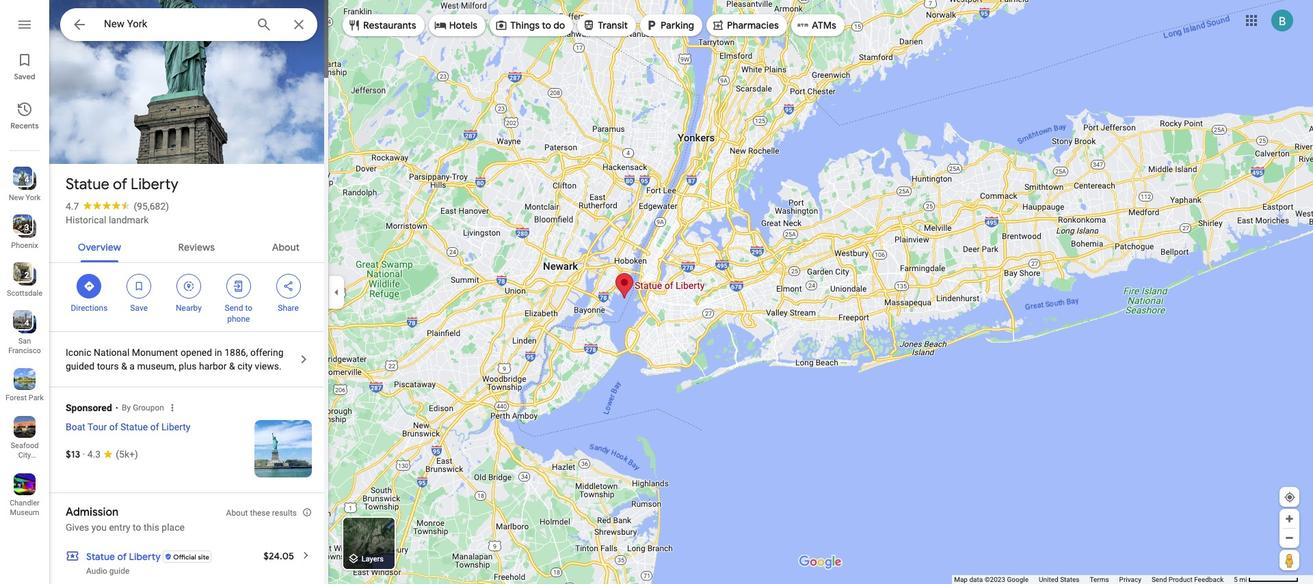 Task type: vqa. For each thing, say whether or not it's contained in the screenshot.


Task type: describe. For each thing, give the bounding box(es) containing it.
place
[[162, 523, 185, 534]]

historical landmark
[[66, 215, 149, 226]]

entry
[[109, 523, 130, 534]]

5
[[1234, 577, 1238, 584]]

95,682 reviews element
[[134, 201, 169, 212]]

of up "guide"
[[117, 551, 127, 564]]

2 & from the left
[[229, 361, 235, 372]]

tab list inside google maps element
[[49, 230, 328, 263]]

reviews
[[178, 241, 215, 254]]

terms button
[[1090, 576, 1109, 585]]

directions
[[71, 304, 108, 313]]

hotels button
[[429, 9, 486, 42]]

send to phone
[[225, 304, 252, 324]]

privacy
[[1120, 577, 1142, 584]]

saved
[[14, 72, 35, 81]]

4.3 stars 5k+ reviews image
[[87, 448, 138, 462]]

4.7 stars image
[[79, 201, 134, 210]]

about button
[[261, 230, 311, 263]]

forest park button
[[0, 363, 49, 406]]

groupon
[[133, 404, 164, 413]]

new york
[[9, 194, 41, 202]]

chandler museum button
[[0, 469, 49, 521]]

feedback
[[1195, 577, 1224, 584]]

0 vertical spatial liberty
[[131, 175, 178, 194]]

landmark
[[109, 215, 149, 226]]

4 for san
[[24, 319, 29, 328]]

atms button
[[791, 9, 845, 42]]

429,184 photos button
[[60, 130, 165, 154]]

things to do
[[510, 19, 565, 31]]

iconic
[[66, 348, 91, 358]]

send product feedback button
[[1152, 576, 1224, 585]]

opened
[[181, 348, 212, 358]]

offering
[[250, 348, 284, 358]]

by groupon
[[122, 404, 164, 413]]

send product feedback
[[1152, 577, 1224, 584]]

these
[[250, 509, 270, 519]]

·
[[83, 449, 85, 460]]

4 places element for san
[[15, 317, 29, 330]]

3 places element
[[15, 222, 29, 234]]

audio
[[86, 567, 107, 577]]

1 vertical spatial statue of liberty
[[86, 551, 161, 564]]


[[71, 15, 88, 34]]

menu image
[[16, 16, 33, 33]]

san francisco
[[8, 337, 41, 356]]

about these results image
[[302, 508, 312, 518]]

about these results
[[226, 509, 297, 519]]

supermarket
[[5, 461, 48, 470]]

zoom out image
[[1285, 534, 1295, 544]]

do
[[554, 19, 565, 31]]

4.7
[[66, 201, 79, 212]]

0 vertical spatial statue of liberty
[[66, 175, 178, 194]]

york
[[26, 194, 41, 202]]

things to do button
[[490, 9, 573, 42]]

you
[[91, 523, 107, 534]]

forest park
[[6, 394, 44, 403]]

audio guide
[[86, 567, 129, 577]]

5 mi button
[[1234, 577, 1299, 584]]

0 horizontal spatial to
[[133, 523, 141, 534]]

transit
[[598, 19, 628, 31]]

plus
[[179, 361, 197, 372]]

guide
[[109, 567, 129, 577]]

google
[[1007, 577, 1029, 584]]

$24.05
[[263, 551, 294, 563]]

monument
[[132, 348, 178, 358]]

museum
[[10, 509, 39, 518]]

of right tour
[[109, 422, 118, 433]]

transit button
[[578, 9, 636, 42]]

by
[[122, 404, 131, 413]]

pharmacies
[[727, 19, 779, 31]]

2 vertical spatial liberty
[[129, 551, 161, 564]]

seafood city supermarket button
[[0, 411, 49, 470]]

save
[[130, 304, 148, 313]]


[[282, 279, 295, 294]]

of up 4.7 stars image at top left
[[113, 175, 127, 194]]

harbor
[[199, 361, 227, 372]]

gives
[[66, 523, 89, 534]]

send for send product feedback
[[1152, 577, 1167, 584]]

mi
[[1240, 577, 1247, 584]]

list containing saved
[[0, 0, 49, 585]]

iconic national monument opened in 1886, offering guided tours & a museum, plus harbor & city views.
[[66, 348, 284, 372]]

united states button
[[1039, 576, 1080, 585]]

actions for statue of liberty region
[[49, 263, 328, 332]]

sponsored
[[66, 403, 112, 414]]

in
[[215, 348, 222, 358]]

(95,682)
[[134, 201, 169, 212]]

united states
[[1039, 577, 1080, 584]]

recents button
[[0, 96, 49, 134]]

zoom in image
[[1285, 514, 1295, 525]]

seafood
[[11, 442, 39, 451]]

show your location image
[[1284, 492, 1296, 504]]

2 vertical spatial statue
[[86, 551, 115, 564]]

things
[[510, 19, 540, 31]]

send for send to phone
[[225, 304, 243, 313]]



Task type: locate. For each thing, give the bounding box(es) containing it.
send up phone on the bottom of page
[[225, 304, 243, 313]]


[[83, 279, 95, 294]]

(5k+)
[[116, 449, 138, 460]]

1 horizontal spatial about
[[272, 241, 300, 254]]

3
[[24, 223, 29, 233]]

1 vertical spatial statue
[[120, 422, 148, 433]]

New York field
[[60, 8, 317, 41]]

1 vertical spatial about
[[226, 509, 248, 519]]

recents
[[10, 121, 39, 131]]

to
[[542, 19, 551, 31], [245, 304, 252, 313], [133, 523, 141, 534]]

to inside "button"
[[542, 19, 551, 31]]

about left these
[[226, 509, 248, 519]]

4.3
[[87, 449, 101, 460]]

restaurants
[[363, 19, 416, 31]]

none field inside new york "field"
[[104, 16, 245, 32]]

None field
[[104, 16, 245, 32]]

map data ©2023 google
[[954, 577, 1029, 584]]

a
[[130, 361, 135, 372]]

1 horizontal spatial &
[[229, 361, 235, 372]]

0 vertical spatial 4
[[24, 175, 29, 185]]

forest
[[6, 394, 27, 403]]

1 vertical spatial liberty
[[161, 422, 190, 433]]

to left this
[[133, 523, 141, 534]]

4 places element for new
[[15, 174, 29, 186]]

states
[[1060, 577, 1080, 584]]

official site
[[173, 553, 209, 562]]

new
[[9, 194, 24, 202]]

this
[[144, 523, 159, 534]]

phoenix
[[11, 241, 38, 250]]

product
[[1169, 577, 1193, 584]]

& left "a"
[[121, 361, 127, 372]]

of down groupon
[[150, 422, 159, 433]]

boat tour of statue of liberty
[[66, 422, 190, 433]]

1 4 from the top
[[24, 175, 29, 185]]

iconic national monument opened in 1886, offering guided tours & a museum, plus harbor & city views. button
[[49, 332, 328, 387]]

about for about these results
[[226, 509, 248, 519]]

send left 'product' at right
[[1152, 577, 1167, 584]]

0 vertical spatial about
[[272, 241, 300, 254]]

hotels
[[449, 19, 478, 31]]

united
[[1039, 577, 1059, 584]]

5 mi
[[1234, 577, 1247, 584]]

historical
[[66, 215, 106, 226]]

liberty up 95,682 reviews element
[[131, 175, 178, 194]]

saved button
[[0, 47, 49, 85]]

seafood city supermarket
[[5, 442, 48, 470]]

1 vertical spatial 4 places element
[[15, 317, 29, 330]]

pharmacies button
[[707, 9, 787, 42]]

send
[[225, 304, 243, 313], [1152, 577, 1167, 584]]

4 for new
[[24, 175, 29, 185]]

share
[[278, 304, 299, 313]]

francisco
[[8, 347, 41, 356]]

429,184
[[84, 135, 123, 148]]

of
[[113, 175, 127, 194], [109, 422, 118, 433], [150, 422, 159, 433], [117, 551, 127, 564]]

0 vertical spatial 4 places element
[[15, 174, 29, 186]]

0 horizontal spatial send
[[225, 304, 243, 313]]

send inside send to phone
[[225, 304, 243, 313]]

gives you entry to this place
[[66, 523, 185, 534]]

4 places element up the new york
[[15, 174, 29, 186]]

2 4 from the top
[[24, 319, 29, 328]]

overview
[[78, 241, 121, 254]]

google account: brad klo  
(klobrad84@gmail.com) image
[[1272, 9, 1294, 31]]

429,184 photos
[[84, 135, 160, 148]]

city
[[18, 451, 31, 460]]

statue of liberty up "guide"
[[86, 551, 161, 564]]

tab list containing overview
[[49, 230, 328, 263]]

liberty
[[131, 175, 178, 194], [161, 422, 190, 433], [129, 551, 161, 564]]

4 places element
[[15, 174, 29, 186], [15, 317, 29, 330]]

4
[[24, 175, 29, 185], [24, 319, 29, 328]]


[[183, 279, 195, 294]]

museum,
[[137, 361, 176, 372]]

0 vertical spatial statue
[[66, 175, 109, 194]]

4 up "san"
[[24, 319, 29, 328]]

list
[[0, 0, 49, 585]]

nearby
[[176, 304, 202, 313]]

4 places element up "san"
[[15, 317, 29, 330]]

1 horizontal spatial to
[[245, 304, 252, 313]]

2 horizontal spatial to
[[542, 19, 551, 31]]

& left city
[[229, 361, 235, 372]]

0 vertical spatial send
[[225, 304, 243, 313]]

photo of statue of liberty image
[[49, 0, 328, 268]]

sponsored · by groupon element
[[66, 393, 328, 419]]

liberty up "guide"
[[129, 551, 161, 564]]

google maps element
[[0, 0, 1313, 585]]

footer
[[954, 576, 1234, 585]]

 search field
[[60, 8, 317, 44]]

statue up audio
[[86, 551, 115, 564]]

1886,
[[225, 348, 248, 358]]

$13
[[66, 449, 80, 461]]

phone
[[227, 315, 250, 324]]

1 vertical spatial send
[[1152, 577, 1167, 584]]


[[232, 279, 245, 294]]

historical landmark button
[[66, 213, 149, 227]]

1 vertical spatial 4
[[24, 319, 29, 328]]

map
[[954, 577, 968, 584]]

tab list
[[49, 230, 328, 263]]

©2023
[[985, 577, 1006, 584]]

photos
[[126, 135, 160, 148]]

parking button
[[640, 9, 703, 42]]

about up the 
[[272, 241, 300, 254]]

about inside button
[[272, 241, 300, 254]]

collapse side panel image
[[329, 285, 344, 300]]

1 & from the left
[[121, 361, 127, 372]]

2 4 places element from the top
[[15, 317, 29, 330]]

restaurants button
[[343, 9, 425, 42]]

statue of liberty up 4.7 stars image at top left
[[66, 175, 178, 194]]

liberty down sponsored · by groupon element
[[161, 422, 190, 433]]

to left do
[[542, 19, 551, 31]]

park
[[29, 394, 44, 403]]

guided
[[66, 361, 95, 372]]

send inside button
[[1152, 577, 1167, 584]]

privacy button
[[1120, 576, 1142, 585]]

san
[[18, 337, 31, 346]]

statue down by
[[120, 422, 148, 433]]

about for about
[[272, 241, 300, 254]]

tours
[[97, 361, 119, 372]]

2 places element
[[15, 270, 29, 282]]

to up phone on the bottom of page
[[245, 304, 252, 313]]

0 vertical spatial to
[[542, 19, 551, 31]]

to for phone
[[245, 304, 252, 313]]

results
[[272, 509, 297, 519]]

1 horizontal spatial send
[[1152, 577, 1167, 584]]

site
[[198, 553, 209, 562]]

0 horizontal spatial &
[[121, 361, 127, 372]]

national
[[94, 348, 130, 358]]

1 vertical spatial to
[[245, 304, 252, 313]]

chandler museum
[[10, 499, 40, 518]]

4 up the new york
[[24, 175, 29, 185]]

statue up 4.7
[[66, 175, 109, 194]]

statue of liberty main content
[[49, 0, 328, 585]]

footer containing map data ©2023 google
[[954, 576, 1234, 585]]

to inside send to phone
[[245, 304, 252, 313]]

2 vertical spatial to
[[133, 523, 141, 534]]

data
[[970, 577, 983, 584]]

1 4 places element from the top
[[15, 174, 29, 186]]

footer inside google maps element
[[954, 576, 1234, 585]]

0 horizontal spatial about
[[226, 509, 248, 519]]

city
[[238, 361, 253, 372]]

show street view coverage image
[[1280, 551, 1300, 571]]

atms
[[812, 19, 837, 31]]

boat
[[66, 422, 85, 433]]

views.
[[255, 361, 282, 372]]

to for do
[[542, 19, 551, 31]]

terms
[[1090, 577, 1109, 584]]

$13 ·
[[66, 449, 87, 461]]



